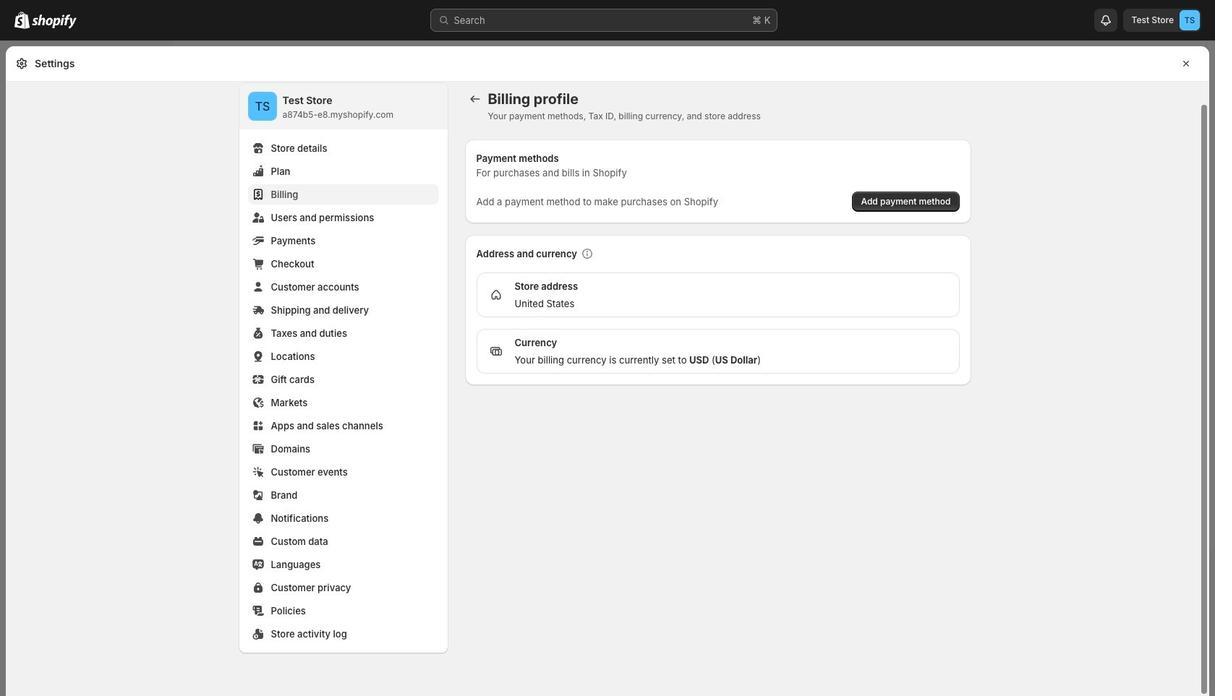 Task type: locate. For each thing, give the bounding box(es) containing it.
test store image
[[1180, 10, 1200, 30], [248, 92, 277, 121]]

0 horizontal spatial test store image
[[248, 92, 277, 121]]

shopify image
[[14, 12, 30, 29]]

1 vertical spatial test store image
[[248, 92, 277, 121]]

1 horizontal spatial test store image
[[1180, 10, 1200, 30]]



Task type: describe. For each thing, give the bounding box(es) containing it.
shop settings menu element
[[239, 83, 447, 653]]

test store image inside shop settings menu element
[[248, 92, 277, 121]]

settings dialog
[[6, 46, 1209, 697]]

0 vertical spatial test store image
[[1180, 10, 1200, 30]]

shopify image
[[32, 14, 77, 29]]



Task type: vqa. For each thing, say whether or not it's contained in the screenshot.
text box
no



